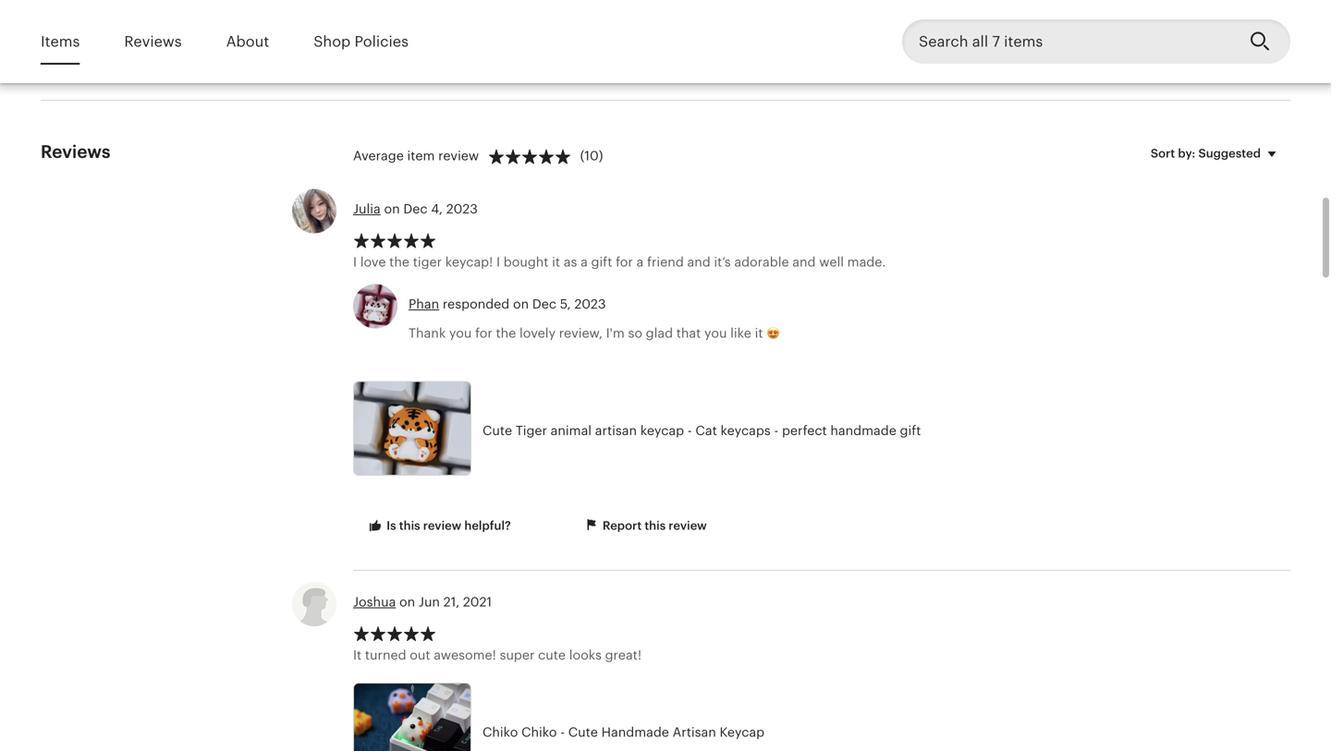 Task type: describe. For each thing, give the bounding box(es) containing it.
on for on jun 21, 2021
[[399, 595, 415, 610]]

1 a from the left
[[581, 255, 588, 269]]

report this review button
[[569, 509, 721, 543]]

items
[[41, 33, 80, 50]]

keycap
[[640, 423, 684, 438]]

chiko chiko - cute handmade artisan keycap
[[483, 725, 765, 740]]

review for report this review
[[669, 519, 707, 533]]

2 horizontal spatial -
[[774, 423, 779, 438]]

keycap!
[[445, 255, 493, 269]]

1 you from the left
[[449, 326, 472, 341]]

1 horizontal spatial it
[[755, 326, 763, 341]]

about link
[[226, 20, 269, 63]]

super
[[500, 648, 535, 663]]

that
[[676, 326, 701, 341]]

adorable
[[734, 255, 789, 269]]

free shipping
[[299, 28, 370, 40]]

(10)
[[580, 148, 603, 163]]

on for on dec 4, 2023
[[384, 201, 400, 216]]

is
[[387, 519, 396, 533]]

0 horizontal spatial the
[[389, 255, 409, 269]]

shop policies
[[314, 33, 409, 50]]

by:
[[1178, 146, 1195, 160]]

review for is this review helpful?
[[423, 519, 461, 533]]

shop policies link
[[314, 20, 409, 63]]

1 vertical spatial dec
[[532, 297, 556, 312]]

1 horizontal spatial -
[[688, 423, 692, 438]]

sort by: suggested button
[[1137, 134, 1297, 173]]

cute tiger animal artisan keycap - cat keycaps - perfect handmade gift
[[483, 423, 921, 438]]

handmade
[[830, 423, 896, 438]]

off)
[[922, 9, 942, 23]]

(5% off)
[[897, 9, 942, 23]]

free shipping link
[[294, 0, 531, 45]]

😍
[[766, 326, 779, 341]]

phan
[[409, 297, 439, 312]]

joshua on jun 21, 2021
[[353, 595, 492, 610]]

report
[[603, 519, 642, 533]]

Search all 7 items text field
[[902, 19, 1235, 64]]

cute tiger animal artisan keycap - cat keycaps - perfect handmade gift link
[[353, 381, 1083, 481]]

2 i from the left
[[496, 255, 500, 269]]

average item review
[[353, 148, 479, 163]]

sort
[[1151, 146, 1175, 160]]

0 horizontal spatial gift
[[591, 255, 612, 269]]

0 horizontal spatial it
[[552, 255, 560, 269]]

jun
[[419, 595, 440, 610]]

handmade
[[601, 725, 669, 740]]

1 vertical spatial on
[[513, 297, 529, 312]]

artisan
[[595, 423, 637, 438]]

bought
[[504, 255, 549, 269]]

great!
[[605, 648, 641, 663]]

friend
[[647, 255, 684, 269]]

animal
[[551, 423, 592, 438]]

like
[[730, 326, 751, 341]]

out
[[410, 648, 430, 663]]

2 you from the left
[[704, 326, 727, 341]]

i'm
[[606, 326, 625, 341]]

about
[[226, 33, 269, 50]]

chiko chiko - cute handmade artisan keycap link
[[353, 683, 1083, 751]]

shop
[[314, 33, 351, 50]]

0 horizontal spatial 2023
[[446, 201, 478, 216]]

phan responded on dec 5, 2023
[[409, 297, 606, 312]]

1 and from the left
[[687, 255, 711, 269]]

item
[[407, 148, 435, 163]]

joshua
[[353, 595, 396, 610]]

2021
[[463, 595, 492, 610]]

1 vertical spatial the
[[496, 326, 516, 341]]

0 vertical spatial reviews
[[124, 33, 182, 50]]

report this review
[[600, 519, 707, 533]]

julia
[[353, 201, 381, 216]]

free
[[299, 28, 324, 40]]

review for average item review
[[438, 148, 479, 163]]

cat
[[695, 423, 717, 438]]

made.
[[847, 255, 886, 269]]

thank
[[409, 326, 446, 341]]



Task type: vqa. For each thing, say whether or not it's contained in the screenshot.
'Joshua'
yes



Task type: locate. For each thing, give the bounding box(es) containing it.
0 vertical spatial dec
[[403, 201, 428, 216]]

2023 right 5,
[[574, 297, 606, 312]]

and left the it's
[[687, 255, 711, 269]]

glad
[[646, 326, 673, 341]]

well
[[819, 255, 844, 269]]

a left friend
[[636, 255, 644, 269]]

0 horizontal spatial this
[[399, 519, 420, 533]]

5,
[[560, 297, 571, 312]]

this for is
[[399, 519, 420, 533]]

1 horizontal spatial 2023
[[574, 297, 606, 312]]

this right report
[[645, 519, 666, 533]]

0 horizontal spatial reviews
[[41, 142, 111, 162]]

1 vertical spatial for
[[475, 326, 493, 341]]

dec left 5,
[[532, 297, 556, 312]]

- left cat at the right bottom of page
[[688, 423, 692, 438]]

on up lovely
[[513, 297, 529, 312]]

so
[[628, 326, 642, 341]]

0 vertical spatial the
[[389, 255, 409, 269]]

1 horizontal spatial dec
[[532, 297, 556, 312]]

- left handmade on the bottom
[[560, 725, 565, 740]]

-
[[688, 423, 692, 438], [774, 423, 779, 438], [560, 725, 565, 740]]

for left friend
[[616, 255, 633, 269]]

phan image
[[353, 284, 397, 329]]

2023 right 4,
[[446, 201, 478, 216]]

suggested
[[1198, 146, 1261, 160]]

2 and from the left
[[792, 255, 816, 269]]

2 a from the left
[[636, 255, 644, 269]]

on
[[384, 201, 400, 216], [513, 297, 529, 312], [399, 595, 415, 610]]

2023
[[446, 201, 478, 216], [574, 297, 606, 312]]

0 vertical spatial gift
[[591, 255, 612, 269]]

a
[[581, 255, 588, 269], [636, 255, 644, 269]]

i left love
[[353, 255, 357, 269]]

0 vertical spatial cute
[[483, 423, 512, 438]]

1 horizontal spatial reviews
[[124, 33, 182, 50]]

1 horizontal spatial chiko
[[521, 725, 557, 740]]

joshua link
[[353, 595, 396, 610]]

chiko
[[483, 725, 518, 740], [521, 725, 557, 740]]

(5% off) link
[[800, 0, 1037, 25]]

21,
[[443, 595, 460, 610]]

0 horizontal spatial you
[[449, 326, 472, 341]]

artisan
[[673, 725, 716, 740]]

1 horizontal spatial a
[[636, 255, 644, 269]]

1 vertical spatial it
[[755, 326, 763, 341]]

love
[[360, 255, 386, 269]]

1 horizontal spatial you
[[704, 326, 727, 341]]

0 vertical spatial on
[[384, 201, 400, 216]]

1 this from the left
[[399, 519, 420, 533]]

review right report
[[669, 519, 707, 533]]

reviews link
[[124, 20, 182, 63]]

is this review helpful?
[[384, 519, 511, 533]]

cute
[[483, 423, 512, 438], [568, 725, 598, 740]]

reviews
[[124, 33, 182, 50], [41, 142, 111, 162]]

1 vertical spatial gift
[[900, 423, 921, 438]]

you
[[449, 326, 472, 341], [704, 326, 727, 341]]

4,
[[431, 201, 443, 216]]

items link
[[41, 20, 80, 63]]

the right love
[[389, 255, 409, 269]]

i left the bought
[[496, 255, 500, 269]]

you left like
[[704, 326, 727, 341]]

lovely
[[520, 326, 556, 341]]

gift
[[591, 255, 612, 269], [900, 423, 921, 438]]

1 horizontal spatial this
[[645, 519, 666, 533]]

cute
[[538, 648, 566, 663]]

chiko down cute
[[521, 725, 557, 740]]

gift right as
[[591, 255, 612, 269]]

tiger
[[516, 423, 547, 438]]

awesome!
[[434, 648, 496, 663]]

helpful?
[[464, 519, 511, 533]]

0 vertical spatial it
[[552, 255, 560, 269]]

a right as
[[581, 255, 588, 269]]

thank you for the lovely review, i'm so glad that you like it 😍
[[409, 326, 779, 341]]

0 vertical spatial 2023
[[446, 201, 478, 216]]

review
[[438, 148, 479, 163], [423, 519, 461, 533], [669, 519, 707, 533]]

responded
[[443, 297, 510, 312]]

keycaps
[[720, 423, 771, 438]]

i
[[353, 255, 357, 269], [496, 255, 500, 269]]

review,
[[559, 326, 603, 341]]

cute left handmade on the bottom
[[568, 725, 598, 740]]

turned
[[365, 648, 406, 663]]

1 chiko from the left
[[483, 725, 518, 740]]

julia on dec 4, 2023
[[353, 201, 478, 216]]

you down responded in the left of the page
[[449, 326, 472, 341]]

- left perfect
[[774, 423, 779, 438]]

policies
[[354, 33, 409, 50]]

and
[[687, 255, 711, 269], [792, 255, 816, 269]]

this
[[399, 519, 420, 533], [645, 519, 666, 533]]

on left jun
[[399, 595, 415, 610]]

sort by: suggested
[[1151, 146, 1261, 160]]

2 this from the left
[[645, 519, 666, 533]]

1 horizontal spatial i
[[496, 255, 500, 269]]

for down responded in the left of the page
[[475, 326, 493, 341]]

it
[[552, 255, 560, 269], [755, 326, 763, 341]]

it
[[353, 648, 362, 663]]

shipping
[[327, 28, 370, 40]]

this right the is at the bottom
[[399, 519, 420, 533]]

average
[[353, 148, 404, 163]]

2 vertical spatial on
[[399, 595, 415, 610]]

it left as
[[552, 255, 560, 269]]

1 i from the left
[[353, 255, 357, 269]]

review left helpful? at the bottom left
[[423, 519, 461, 533]]

0 horizontal spatial -
[[560, 725, 565, 740]]

perfect
[[782, 423, 827, 438]]

it's
[[714, 255, 731, 269]]

1 vertical spatial reviews
[[41, 142, 111, 162]]

i love the tiger keycap! i bought it as a gift for a friend and it's adorable and well made.
[[353, 255, 886, 269]]

0 horizontal spatial cute
[[483, 423, 512, 438]]

on right julia link
[[384, 201, 400, 216]]

looks
[[569, 648, 602, 663]]

1 horizontal spatial for
[[616, 255, 633, 269]]

1 horizontal spatial gift
[[900, 423, 921, 438]]

chiko down it turned out awesome! super cute looks great!
[[483, 725, 518, 740]]

julia link
[[353, 201, 381, 216]]

the
[[389, 255, 409, 269], [496, 326, 516, 341]]

1 vertical spatial cute
[[568, 725, 598, 740]]

1 vertical spatial 2023
[[574, 297, 606, 312]]

2 chiko from the left
[[521, 725, 557, 740]]

0 horizontal spatial a
[[581, 255, 588, 269]]

cute left tiger
[[483, 423, 512, 438]]

(5%
[[897, 9, 918, 23]]

1 horizontal spatial the
[[496, 326, 516, 341]]

0 horizontal spatial for
[[475, 326, 493, 341]]

keycap
[[720, 725, 765, 740]]

0 horizontal spatial chiko
[[483, 725, 518, 740]]

and left well
[[792, 255, 816, 269]]

phan link
[[409, 297, 439, 312]]

0 horizontal spatial dec
[[403, 201, 428, 216]]

it left the 😍
[[755, 326, 763, 341]]

the down phan responded on dec 5, 2023 in the top left of the page
[[496, 326, 516, 341]]

is this review helpful? button
[[353, 509, 525, 543]]

0 vertical spatial for
[[616, 255, 633, 269]]

1 horizontal spatial and
[[792, 255, 816, 269]]

0 horizontal spatial i
[[353, 255, 357, 269]]

as
[[564, 255, 577, 269]]

review right item
[[438, 148, 479, 163]]

it turned out awesome! super cute looks great!
[[353, 648, 641, 663]]

this for report
[[645, 519, 666, 533]]

1 horizontal spatial cute
[[568, 725, 598, 740]]

0 horizontal spatial and
[[687, 255, 711, 269]]

dec left 4,
[[403, 201, 428, 216]]

tiger
[[413, 255, 442, 269]]

gift right handmade
[[900, 423, 921, 438]]



